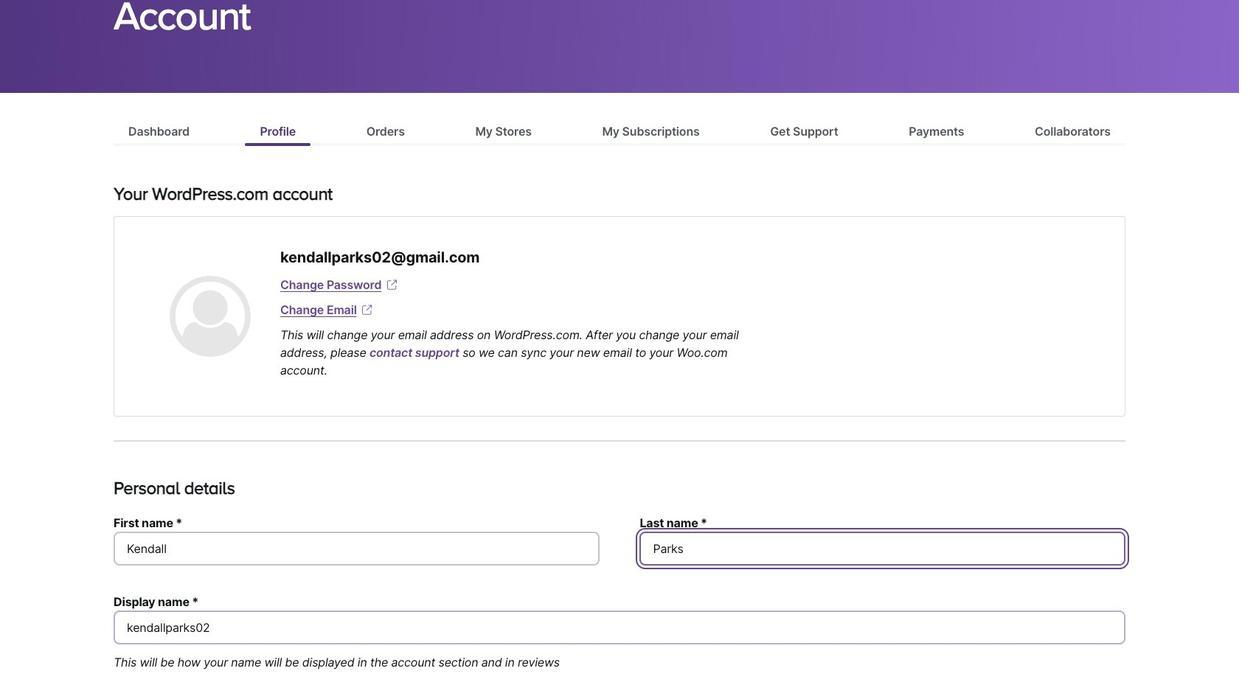 Task type: vqa. For each thing, say whether or not it's contained in the screenshot.
topmost external link image
yes



Task type: locate. For each thing, give the bounding box(es) containing it.
0 horizontal spatial external link image
[[360, 302, 374, 317]]

1 vertical spatial external link image
[[360, 302, 374, 317]]

1 horizontal spatial external link image
[[385, 277, 399, 292]]

0 vertical spatial external link image
[[385, 277, 399, 292]]

None text field
[[114, 532, 599, 566], [640, 532, 1126, 566], [114, 611, 1126, 645], [114, 532, 599, 566], [640, 532, 1126, 566], [114, 611, 1126, 645]]

external link image
[[385, 277, 399, 292], [360, 302, 374, 317]]



Task type: describe. For each thing, give the bounding box(es) containing it.
gravatar image image
[[170, 276, 251, 357]]



